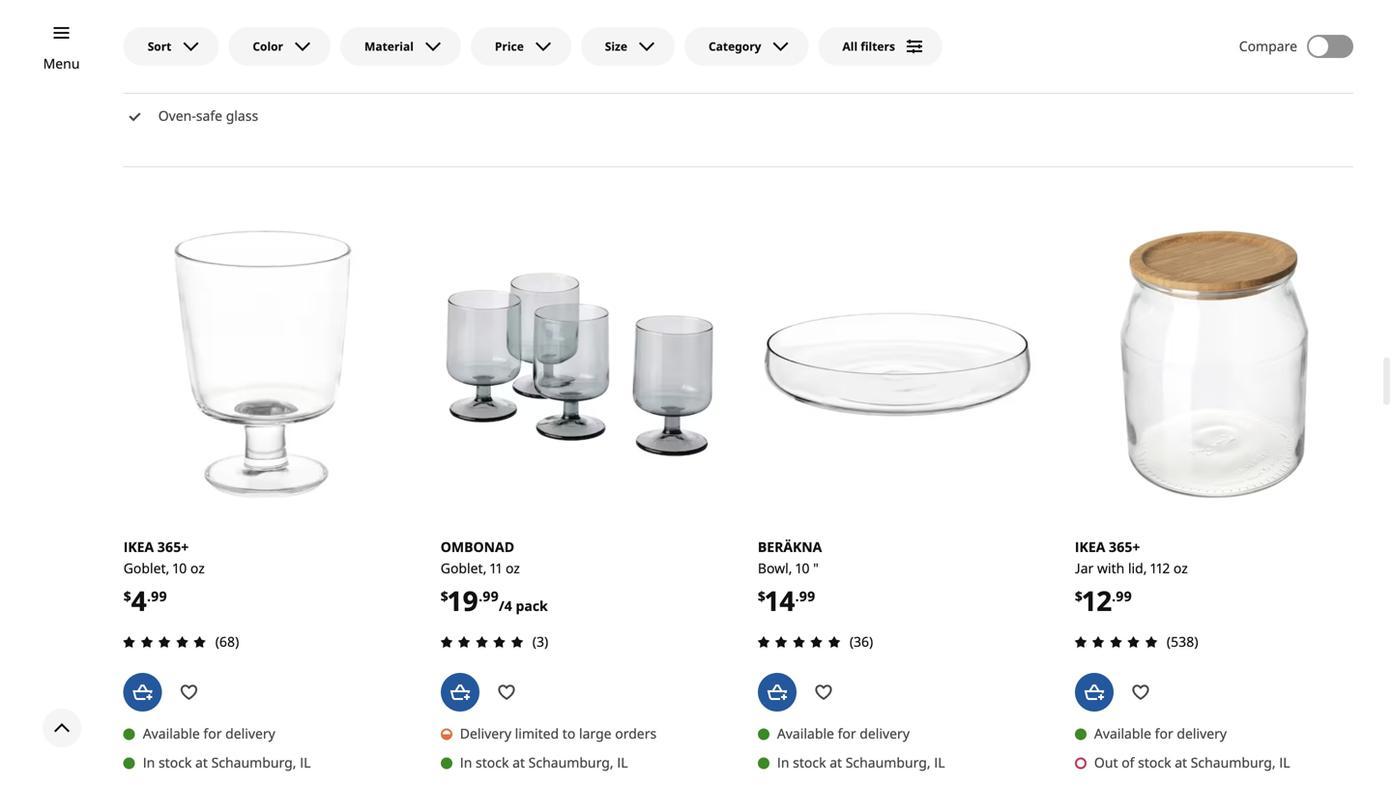 Task type: vqa. For each thing, say whether or not it's contained in the screenshot.
the Ease of assembly/installation to the bottom
no



Task type: locate. For each thing, give the bounding box(es) containing it.
1 horizontal spatial in stock at schaumburg, il
[[460, 753, 628, 772]]

stock
[[159, 753, 192, 772], [476, 753, 509, 772], [793, 753, 826, 772], [1138, 753, 1172, 772]]

2 at from the left
[[513, 753, 525, 772]]

2 horizontal spatial in
[[777, 753, 790, 772]]

$ down jar
[[1075, 587, 1083, 605]]

1 available for delivery from the left
[[143, 724, 275, 743]]

2 delivery from the left
[[860, 724, 910, 743]]

glass
[[226, 106, 258, 125]]

2 horizontal spatial for
[[1155, 724, 1174, 743]]

1 99 from the left
[[151, 587, 167, 605]]

11
[[490, 559, 502, 577]]

2 available for delivery from the left
[[777, 724, 910, 743]]

0 horizontal spatial available for delivery
[[143, 724, 275, 743]]

0 horizontal spatial 365+
[[157, 538, 189, 556]]

1 available from the left
[[143, 724, 200, 743]]

oz inside ikea 365+ goblet, 10 oz $ 4 . 99
[[190, 559, 205, 577]]

ikea inside ikea 365+ goblet, 10 oz $ 4 . 99
[[123, 538, 154, 556]]

goblet,
[[123, 559, 170, 577], [441, 559, 487, 577]]

1 365+ from the left
[[157, 538, 189, 556]]

1 stock from the left
[[159, 753, 192, 772]]

material
[[365, 38, 414, 54]]

for for 4
[[204, 724, 222, 743]]

2 horizontal spatial oz
[[1174, 559, 1188, 577]]

1 10 from the left
[[173, 559, 187, 577]]

99 inside ombonad goblet, 11 oz $ 19 . 99 /4 pack
[[483, 587, 499, 605]]

ikea inside ikea 365+ jar with lid, 112 oz $ 12 . 99
[[1075, 538, 1106, 556]]

il for 19
[[617, 753, 628, 772]]

ikea up jar
[[1075, 538, 1106, 556]]

1 . from the left
[[147, 587, 151, 605]]

for down '(36)' at the bottom of the page
[[838, 724, 857, 743]]

filters
[[861, 38, 895, 54]]

for for 14
[[838, 724, 857, 743]]

available up of
[[1095, 724, 1152, 743]]

category
[[709, 38, 762, 54]]

available for delivery
[[143, 724, 275, 743], [777, 724, 910, 743], [1095, 724, 1227, 743]]

available for delivery down (68)
[[143, 724, 275, 743]]

14
[[766, 582, 796, 619]]

1 in from the left
[[143, 753, 155, 772]]

365+ up "lid," in the right bottom of the page
[[1109, 538, 1141, 556]]

available for 14
[[777, 724, 835, 743]]

0 horizontal spatial delivery
[[225, 724, 275, 743]]

for up out of stock at schaumburg, il
[[1155, 724, 1174, 743]]

0 horizontal spatial goblet,
[[123, 559, 170, 577]]

2 . from the left
[[479, 587, 483, 605]]

available for delivery up out of stock at schaumburg, il
[[1095, 724, 1227, 743]]

1 oz from the left
[[190, 559, 205, 577]]

2 stock from the left
[[476, 753, 509, 772]]

365+
[[157, 538, 189, 556], [1109, 538, 1141, 556]]

2 oz from the left
[[506, 559, 520, 577]]

4 . from the left
[[1112, 587, 1116, 605]]

oz up review: 4.8 out of 5 stars. total reviews: 68 image
[[190, 559, 205, 577]]

99 inside beräkna bowl, 10 " $ 14 . 99
[[799, 587, 816, 605]]

365+ inside ikea 365+ goblet, 10 oz $ 4 . 99
[[157, 538, 189, 556]]

in
[[143, 753, 155, 772], [460, 753, 472, 772], [777, 753, 790, 772]]

delivery up out of stock at schaumburg, il
[[1177, 724, 1227, 743]]

3 available from the left
[[1095, 724, 1152, 743]]

1 horizontal spatial ikea
[[1075, 538, 1106, 556]]

.
[[147, 587, 151, 605], [479, 587, 483, 605], [796, 587, 799, 605], [1112, 587, 1116, 605]]

oz inside ombonad goblet, 11 oz $ 19 . 99 /4 pack
[[506, 559, 520, 577]]

of
[[1122, 753, 1135, 772]]

365+ for 99
[[157, 538, 189, 556]]

2 horizontal spatial available
[[1095, 724, 1152, 743]]

$ inside ombonad goblet, 11 oz $ 19 . 99 /4 pack
[[441, 587, 449, 605]]

large
[[579, 724, 612, 743]]

0 horizontal spatial for
[[204, 724, 222, 743]]

0 horizontal spatial available
[[143, 724, 200, 743]]

pack
[[516, 597, 548, 615]]

. up review: 4.8 out of 5 stars. total reviews: 68 image
[[147, 587, 151, 605]]

3 . from the left
[[796, 587, 799, 605]]

goblet, down ombonad
[[441, 559, 487, 577]]

0 horizontal spatial ikea
[[123, 538, 154, 556]]

ikea up "4"
[[123, 538, 154, 556]]

schaumburg, for 19
[[529, 753, 614, 772]]

. inside beräkna bowl, 10 " $ 14 . 99
[[796, 587, 799, 605]]

2 ikea from the left
[[1075, 538, 1106, 556]]

$
[[123, 587, 131, 605], [441, 587, 449, 605], [758, 587, 766, 605], [1075, 587, 1083, 605]]

2 365+ from the left
[[1109, 538, 1141, 556]]

1 delivery from the left
[[225, 724, 275, 743]]

2 in stock at schaumburg, il from the left
[[460, 753, 628, 772]]

2 horizontal spatial in stock at schaumburg, il
[[777, 753, 945, 772]]

1 for from the left
[[204, 724, 222, 743]]

3 il from the left
[[934, 753, 945, 772]]

3 in from the left
[[777, 753, 790, 772]]

4 schaumburg, from the left
[[1191, 753, 1276, 772]]

sort
[[148, 38, 172, 54]]

2 $ from the left
[[441, 587, 449, 605]]

1 horizontal spatial 365+
[[1109, 538, 1141, 556]]

/4
[[499, 597, 512, 615]]

jar
[[1075, 559, 1094, 577]]

3 delivery from the left
[[1177, 724, 1227, 743]]

2 for from the left
[[838, 724, 857, 743]]

0 horizontal spatial in
[[143, 753, 155, 772]]

(3)
[[533, 632, 549, 651]]

out of stock at schaumburg, il
[[1095, 753, 1291, 772]]

$ down ombonad
[[441, 587, 449, 605]]

3 schaumburg, from the left
[[846, 753, 931, 772]]

4 $ from the left
[[1075, 587, 1083, 605]]

1 horizontal spatial delivery
[[860, 724, 910, 743]]

available for 4
[[143, 724, 200, 743]]

0 horizontal spatial in stock at schaumburg, il
[[143, 753, 311, 772]]

available for 12
[[1095, 724, 1152, 743]]

ikea 365+ jar with lid, 112 oz $ 12 . 99
[[1075, 538, 1188, 619]]

il for 14
[[934, 753, 945, 772]]

in stock at schaumburg, il
[[143, 753, 311, 772], [460, 753, 628, 772], [777, 753, 945, 772]]

1 at from the left
[[195, 753, 208, 772]]

delivery limited to large orders
[[460, 724, 657, 743]]

3 at from the left
[[830, 753, 842, 772]]

available
[[143, 724, 200, 743], [777, 724, 835, 743], [1095, 724, 1152, 743]]

2 horizontal spatial available for delivery
[[1095, 724, 1227, 743]]

(36)
[[850, 632, 874, 651]]

3 $ from the left
[[758, 587, 766, 605]]

limited
[[515, 724, 559, 743]]

menu
[[43, 54, 80, 73]]

365+ inside ikea 365+ jar with lid, 112 oz $ 12 . 99
[[1109, 538, 1141, 556]]

material button
[[340, 27, 461, 66]]

3 available for delivery from the left
[[1095, 724, 1227, 743]]

19
[[449, 582, 479, 619]]

for
[[204, 724, 222, 743], [838, 724, 857, 743], [1155, 724, 1174, 743]]

to
[[563, 724, 576, 743]]

in stock at schaumburg, il for 19
[[460, 753, 628, 772]]

price button
[[471, 27, 571, 66]]

delivery
[[225, 724, 275, 743], [860, 724, 910, 743], [1177, 724, 1227, 743]]

2 99 from the left
[[483, 587, 499, 605]]

1 horizontal spatial goblet,
[[441, 559, 487, 577]]

ombonad
[[441, 538, 515, 556]]

2 goblet, from the left
[[441, 559, 487, 577]]

1 goblet, from the left
[[123, 559, 170, 577]]

at for 19
[[513, 753, 525, 772]]

review: 4.8 out of 5 stars. total reviews: 538 image
[[1070, 630, 1163, 654]]

1 horizontal spatial in
[[460, 753, 472, 772]]

3 for from the left
[[1155, 724, 1174, 743]]

0 horizontal spatial 10
[[173, 559, 187, 577]]

$ inside ikea 365+ goblet, 10 oz $ 4 . 99
[[123, 587, 131, 605]]

goblet, inside ikea 365+ goblet, 10 oz $ 4 . 99
[[123, 559, 170, 577]]

1 horizontal spatial oz
[[506, 559, 520, 577]]

delivery
[[460, 724, 512, 743]]

1 horizontal spatial available
[[777, 724, 835, 743]]

il for 4
[[300, 753, 311, 772]]

oz right 112
[[1174, 559, 1188, 577]]

. inside ikea 365+ jar with lid, 112 oz $ 12 . 99
[[1112, 587, 1116, 605]]

1 il from the left
[[300, 753, 311, 772]]

out
[[1095, 753, 1118, 772]]

1 schaumburg, from the left
[[211, 753, 296, 772]]

oz
[[190, 559, 205, 577], [506, 559, 520, 577], [1174, 559, 1188, 577]]

available for delivery for 4
[[143, 724, 275, 743]]

available for delivery for 12
[[1095, 724, 1227, 743]]

99 right 14
[[799, 587, 816, 605]]

1 ikea from the left
[[123, 538, 154, 556]]

. down with on the right bottom of the page
[[1112, 587, 1116, 605]]

99
[[151, 587, 167, 605], [483, 587, 499, 605], [799, 587, 816, 605], [1116, 587, 1132, 605]]

1 horizontal spatial for
[[838, 724, 857, 743]]

2 available from the left
[[777, 724, 835, 743]]

10
[[173, 559, 187, 577], [796, 559, 810, 577]]

3 stock from the left
[[793, 753, 826, 772]]

2 horizontal spatial delivery
[[1177, 724, 1227, 743]]

3 oz from the left
[[1174, 559, 1188, 577]]

99 right "4"
[[151, 587, 167, 605]]

available down review: 4.8 out of 5 stars. total reviews: 68 image
[[143, 724, 200, 743]]

2 il from the left
[[617, 753, 628, 772]]

delivery down (68)
[[225, 724, 275, 743]]

in stock at schaumburg, il for 14
[[777, 753, 945, 772]]

delivery down '(36)' at the bottom of the page
[[860, 724, 910, 743]]

orders
[[615, 724, 657, 743]]

365+ up review: 4.8 out of 5 stars. total reviews: 68 image
[[157, 538, 189, 556]]

at for 14
[[830, 753, 842, 772]]

99 right "12"
[[1116, 587, 1132, 605]]

1 horizontal spatial 10
[[796, 559, 810, 577]]

$ up review: 4.8 out of 5 stars. total reviews: 68 image
[[123, 587, 131, 605]]

3 in stock at schaumburg, il from the left
[[777, 753, 945, 772]]

review: 4.8 out of 5 stars. total reviews: 36 image
[[752, 630, 846, 654]]

2 schaumburg, from the left
[[529, 753, 614, 772]]

99 right 19 in the left of the page
[[483, 587, 499, 605]]

for down (68)
[[204, 724, 222, 743]]

$ down bowl,
[[758, 587, 766, 605]]

review: 5 out of 5 stars. total reviews: 3 image
[[435, 630, 529, 654]]

schaumburg,
[[211, 753, 296, 772], [529, 753, 614, 772], [846, 753, 931, 772], [1191, 753, 1276, 772]]

size
[[605, 38, 628, 54]]

in for 4
[[143, 753, 155, 772]]

2 in from the left
[[460, 753, 472, 772]]

oz right 11
[[506, 559, 520, 577]]

3 99 from the left
[[799, 587, 816, 605]]

. left /4
[[479, 587, 483, 605]]

99 inside ikea 365+ jar with lid, 112 oz $ 12 . 99
[[1116, 587, 1132, 605]]

compare
[[1240, 37, 1298, 55]]

available for delivery down '(36)' at the bottom of the page
[[777, 724, 910, 743]]

$ inside beräkna bowl, 10 " $ 14 . 99
[[758, 587, 766, 605]]

4
[[131, 582, 147, 619]]

10 left "
[[796, 559, 810, 577]]

il
[[300, 753, 311, 772], [617, 753, 628, 772], [934, 753, 945, 772], [1280, 753, 1291, 772]]

10 inside beräkna bowl, 10 " $ 14 . 99
[[796, 559, 810, 577]]

. up the "review: 4.8 out of 5 stars. total reviews: 36" 'image'
[[796, 587, 799, 605]]

2 10 from the left
[[796, 559, 810, 577]]

. inside ombonad goblet, 11 oz $ 19 . 99 /4 pack
[[479, 587, 483, 605]]

ikea
[[123, 538, 154, 556], [1075, 538, 1106, 556]]

10 up review: 4.8 out of 5 stars. total reviews: 68 image
[[173, 559, 187, 577]]

1 in stock at schaumburg, il from the left
[[143, 753, 311, 772]]

4 99 from the left
[[1116, 587, 1132, 605]]

delivery for 14
[[860, 724, 910, 743]]

1 $ from the left
[[123, 587, 131, 605]]

goblet, up "4"
[[123, 559, 170, 577]]

10 inside ikea 365+ goblet, 10 oz $ 4 . 99
[[173, 559, 187, 577]]

in for 19
[[460, 753, 472, 772]]

0 horizontal spatial oz
[[190, 559, 205, 577]]

365+ for 12
[[1109, 538, 1141, 556]]

color
[[253, 38, 283, 54]]

at
[[195, 753, 208, 772], [513, 753, 525, 772], [830, 753, 842, 772], [1175, 753, 1188, 772]]

available down the "review: 4.8 out of 5 stars. total reviews: 36" 'image'
[[777, 724, 835, 743]]

1 horizontal spatial available for delivery
[[777, 724, 910, 743]]



Task type: describe. For each thing, give the bounding box(es) containing it.
price
[[495, 38, 524, 54]]

menu button
[[43, 53, 80, 74]]

stock for 14
[[793, 753, 826, 772]]

schaumburg, for 4
[[211, 753, 296, 772]]

12
[[1083, 582, 1112, 619]]

oven-safe glass
[[158, 106, 258, 125]]

goblet, inside ombonad goblet, 11 oz $ 19 . 99 /4 pack
[[441, 559, 487, 577]]

at for 4
[[195, 753, 208, 772]]

review: 4.8 out of 5 stars. total reviews: 68 image
[[118, 630, 211, 654]]

sort button
[[123, 27, 219, 66]]

bowl,
[[758, 559, 793, 577]]

4 at from the left
[[1175, 753, 1188, 772]]

ikea for 12
[[1075, 538, 1106, 556]]

color button
[[229, 27, 331, 66]]

(538)
[[1167, 632, 1199, 651]]

"
[[813, 559, 819, 577]]

in for 14
[[777, 753, 790, 772]]

ikea 365+ goblet, 10 oz $ 4 . 99
[[123, 538, 205, 619]]

99 inside ikea 365+ goblet, 10 oz $ 4 . 99
[[151, 587, 167, 605]]

lid,
[[1129, 559, 1147, 577]]

ikea for 4
[[123, 538, 154, 556]]

ombonad goblet, 11 oz $ 19 . 99 /4 pack
[[441, 538, 548, 619]]

for for 12
[[1155, 724, 1174, 743]]

4 il from the left
[[1280, 753, 1291, 772]]

all filters
[[843, 38, 895, 54]]

available for delivery for 14
[[777, 724, 910, 743]]

oz inside ikea 365+ jar with lid, 112 oz $ 12 . 99
[[1174, 559, 1188, 577]]

. inside ikea 365+ goblet, 10 oz $ 4 . 99
[[147, 587, 151, 605]]

all filters button
[[819, 27, 943, 66]]

size button
[[581, 27, 675, 66]]

beräkna
[[758, 538, 822, 556]]

beräkna bowl, 10 " $ 14 . 99
[[758, 538, 822, 619]]

category button
[[685, 27, 809, 66]]

with
[[1098, 559, 1125, 577]]

schaumburg, for 14
[[846, 753, 931, 772]]

4 stock from the left
[[1138, 753, 1172, 772]]

$ inside ikea 365+ jar with lid, 112 oz $ 12 . 99
[[1075, 587, 1083, 605]]

delivery for 12
[[1177, 724, 1227, 743]]

112
[[1151, 559, 1170, 577]]

delivery for 4
[[225, 724, 275, 743]]

oven-
[[158, 106, 196, 125]]

all
[[843, 38, 858, 54]]

in stock at schaumburg, il for 4
[[143, 753, 311, 772]]

stock for 19
[[476, 753, 509, 772]]

(68)
[[215, 632, 239, 651]]

safe
[[196, 106, 222, 125]]

stock for 4
[[159, 753, 192, 772]]



